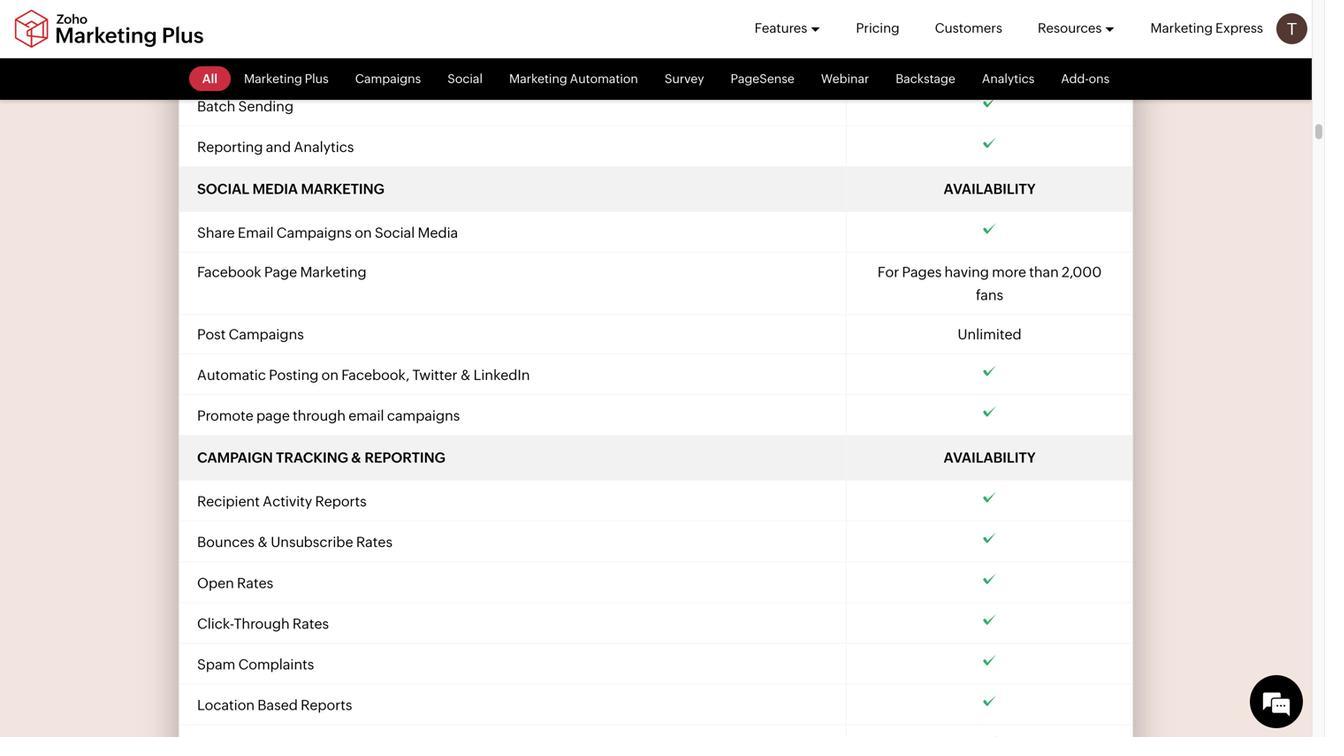 Task type: describe. For each thing, give the bounding box(es) containing it.
0 horizontal spatial rates
[[237, 575, 273, 592]]

unsubscribe
[[271, 534, 353, 551]]

1 vertical spatial &
[[351, 450, 362, 466]]

0 horizontal spatial &
[[258, 534, 268, 551]]

spam
[[197, 657, 236, 673]]

recipient
[[197, 494, 260, 510]]

customers link
[[936, 0, 1003, 57]]

page
[[257, 408, 290, 424]]

reporting
[[197, 139, 263, 155]]

marketing express
[[1151, 20, 1264, 36]]

gateways
[[230, 57, 294, 74]]

0 horizontal spatial marketing
[[300, 264, 367, 281]]

email
[[238, 225, 274, 241]]

0 vertical spatial analytics
[[983, 72, 1035, 86]]

click-through rates
[[197, 616, 329, 632]]

automatic
[[197, 367, 266, 383]]

for
[[878, 264, 900, 281]]

2 horizontal spatial &
[[461, 367, 471, 383]]

marketing
[[301, 181, 385, 197]]

reports for location based reports
[[301, 698, 352, 714]]

features
[[755, 20, 808, 36]]

2 horizontal spatial rates
[[356, 534, 393, 551]]

webinar
[[821, 72, 870, 86]]

campaign
[[197, 450, 273, 466]]

terry turtle image
[[1277, 13, 1308, 44]]

bounces & unsubscribe rates
[[197, 534, 393, 551]]

bounces
[[197, 534, 255, 551]]

add-
[[1062, 72, 1089, 86]]

than
[[1030, 264, 1059, 281]]

linkedin
[[474, 367, 530, 383]]

media
[[418, 225, 458, 241]]

pricing
[[857, 20, 900, 36]]

location
[[197, 698, 255, 714]]

recipient activity reports
[[197, 494, 367, 510]]

marketing inside marketing express link
[[1151, 20, 1214, 36]]

sms gateways
[[197, 57, 294, 74]]

availability for &
[[944, 450, 1036, 466]]

1 availability from the top
[[944, 14, 1036, 30]]

based
[[258, 698, 298, 714]]

for pages having more than 2,000 fans
[[878, 264, 1102, 303]]

facebook,
[[342, 367, 410, 383]]

email
[[349, 408, 384, 424]]

campaigns
[[231, 14, 315, 30]]

tracking
[[276, 450, 348, 466]]

facebook page marketing
[[197, 264, 367, 281]]

express
[[1216, 20, 1264, 36]]

survey
[[665, 72, 705, 86]]

customers
[[936, 20, 1003, 36]]

page
[[264, 264, 297, 281]]

location based reports
[[197, 698, 352, 714]]

batch sending
[[197, 98, 294, 114]]

1 horizontal spatial rates
[[293, 616, 329, 632]]



Task type: vqa. For each thing, say whether or not it's contained in the screenshot.
the Campaigns to the middle
yes



Task type: locate. For each thing, give the bounding box(es) containing it.
0 vertical spatial rates
[[356, 534, 393, 551]]

pricing link
[[857, 0, 900, 57]]

on right posting
[[322, 367, 339, 383]]

1 sms from the top
[[197, 14, 228, 30]]

2 vertical spatial availability
[[944, 450, 1036, 466]]

1 vertical spatial marketing
[[300, 264, 367, 281]]

open
[[197, 575, 234, 592]]

post
[[197, 326, 226, 343]]

fans
[[977, 287, 1004, 303]]

pagesense
[[731, 72, 795, 86]]

reports
[[315, 494, 367, 510], [301, 698, 352, 714]]

promote page through email campaigns
[[197, 408, 460, 424]]

ons
[[1089, 72, 1110, 86]]

0 vertical spatial marketing
[[1151, 20, 1214, 36]]

on down 'marketing'
[[355, 225, 372, 241]]

2 availability from the top
[[944, 181, 1036, 197]]

reports down campaign tracking & reporting
[[315, 494, 367, 510]]

features link
[[755, 0, 821, 57]]

resources
[[1038, 20, 1103, 36]]

1 horizontal spatial social
[[448, 72, 483, 86]]

promote
[[197, 408, 254, 424]]

1 vertical spatial availability
[[944, 181, 1036, 197]]

availability for marketing
[[944, 181, 1036, 197]]

0 horizontal spatial social
[[375, 225, 415, 241]]

rates
[[356, 534, 393, 551], [237, 575, 273, 592], [293, 616, 329, 632]]

click-
[[197, 616, 234, 632]]

1 horizontal spatial marketing
[[1151, 20, 1214, 36]]

automatic posting on facebook, twitter & linkedin
[[197, 367, 530, 383]]

unlimited
[[958, 326, 1022, 343]]

0 vertical spatial availability
[[944, 14, 1036, 30]]

batch
[[197, 98, 236, 114]]

rates right open
[[237, 575, 273, 592]]

sms for sms campaigns
[[197, 14, 228, 30]]

through
[[293, 408, 346, 424]]

0 vertical spatial social
[[448, 72, 483, 86]]

& right twitter
[[461, 367, 471, 383]]

0 vertical spatial &
[[461, 367, 471, 383]]

and
[[266, 139, 291, 155]]

reporting and analytics
[[197, 139, 354, 155]]

campaign tracking & reporting
[[197, 450, 446, 466]]

social
[[448, 72, 483, 86], [375, 225, 415, 241]]

sms
[[197, 14, 228, 30], [197, 57, 227, 74]]

post campaigns
[[197, 326, 304, 343]]

campaigns
[[387, 408, 460, 424]]

analytics right the and
[[294, 139, 354, 155]]

share
[[197, 225, 235, 241]]

open rates
[[197, 575, 273, 592]]

2 vertical spatial &
[[258, 534, 268, 551]]

analytics
[[983, 72, 1035, 86], [294, 139, 354, 155]]

add-ons
[[1062, 72, 1110, 86]]

reports right 'based'
[[301, 698, 352, 714]]

more
[[993, 264, 1027, 281]]

1 horizontal spatial &
[[351, 450, 362, 466]]

social media marketing
[[197, 181, 385, 197]]

sms up batch
[[197, 57, 227, 74]]

reports for recipient activity reports
[[315, 494, 367, 510]]

analytics down customers link
[[983, 72, 1035, 86]]

& down email
[[351, 450, 362, 466]]

0 vertical spatial reports
[[315, 494, 367, 510]]

2,000
[[1062, 264, 1102, 281]]

complaints
[[238, 657, 314, 673]]

marketing
[[1151, 20, 1214, 36], [300, 264, 367, 281]]

1 vertical spatial social
[[375, 225, 415, 241]]

2 vertical spatial campaigns
[[229, 326, 304, 343]]

activity
[[263, 494, 312, 510]]

&
[[461, 367, 471, 383], [351, 450, 362, 466], [258, 534, 268, 551]]

3 availability from the top
[[944, 450, 1036, 466]]

2 sms from the top
[[197, 57, 227, 74]]

rates right through
[[293, 616, 329, 632]]

1 vertical spatial reports
[[301, 698, 352, 714]]

marketing plus
[[244, 72, 329, 86]]

twitter
[[413, 367, 458, 383]]

sms for sms gateways
[[197, 57, 227, 74]]

1 vertical spatial on
[[322, 367, 339, 383]]

sms campaigns
[[197, 14, 315, 30]]

marketing down share email campaigns on social media
[[300, 264, 367, 281]]

through
[[234, 616, 290, 632]]

share email campaigns on social media
[[197, 225, 458, 241]]

posting
[[269, 367, 319, 383]]

1 horizontal spatial analytics
[[983, 72, 1035, 86]]

0 vertical spatial on
[[355, 225, 372, 241]]

1 vertical spatial sms
[[197, 57, 227, 74]]

rates right unsubscribe
[[356, 534, 393, 551]]

having
[[945, 264, 990, 281]]

backstage
[[896, 72, 956, 86]]

all
[[202, 72, 218, 86]]

0 horizontal spatial on
[[322, 367, 339, 383]]

sending
[[238, 98, 294, 114]]

spam complaints
[[197, 657, 314, 673]]

media
[[253, 181, 298, 197]]

social
[[197, 181, 249, 197]]

marketing left express at the right of page
[[1151, 20, 1214, 36]]

0 horizontal spatial analytics
[[294, 139, 354, 155]]

0 vertical spatial sms
[[197, 14, 228, 30]]

pages
[[903, 264, 942, 281]]

availability
[[944, 14, 1036, 30], [944, 181, 1036, 197], [944, 450, 1036, 466]]

campaigns
[[355, 72, 421, 86], [277, 225, 352, 241], [229, 326, 304, 343]]

reporting
[[365, 450, 446, 466]]

1 horizontal spatial on
[[355, 225, 372, 241]]

2 vertical spatial rates
[[293, 616, 329, 632]]

facebook
[[197, 264, 262, 281]]

sms up the sms gateways
[[197, 14, 228, 30]]

& right bounces
[[258, 534, 268, 551]]

1 vertical spatial rates
[[237, 575, 273, 592]]

on
[[355, 225, 372, 241], [322, 367, 339, 383]]

0 vertical spatial campaigns
[[355, 72, 421, 86]]

marketing express link
[[1151, 0, 1264, 57]]

1 vertical spatial analytics
[[294, 139, 354, 155]]

marketing automation
[[509, 72, 638, 86]]

resources link
[[1038, 0, 1116, 57]]

1 vertical spatial campaigns
[[277, 225, 352, 241]]

zoho marketingplus logo image
[[13, 9, 205, 48]]



